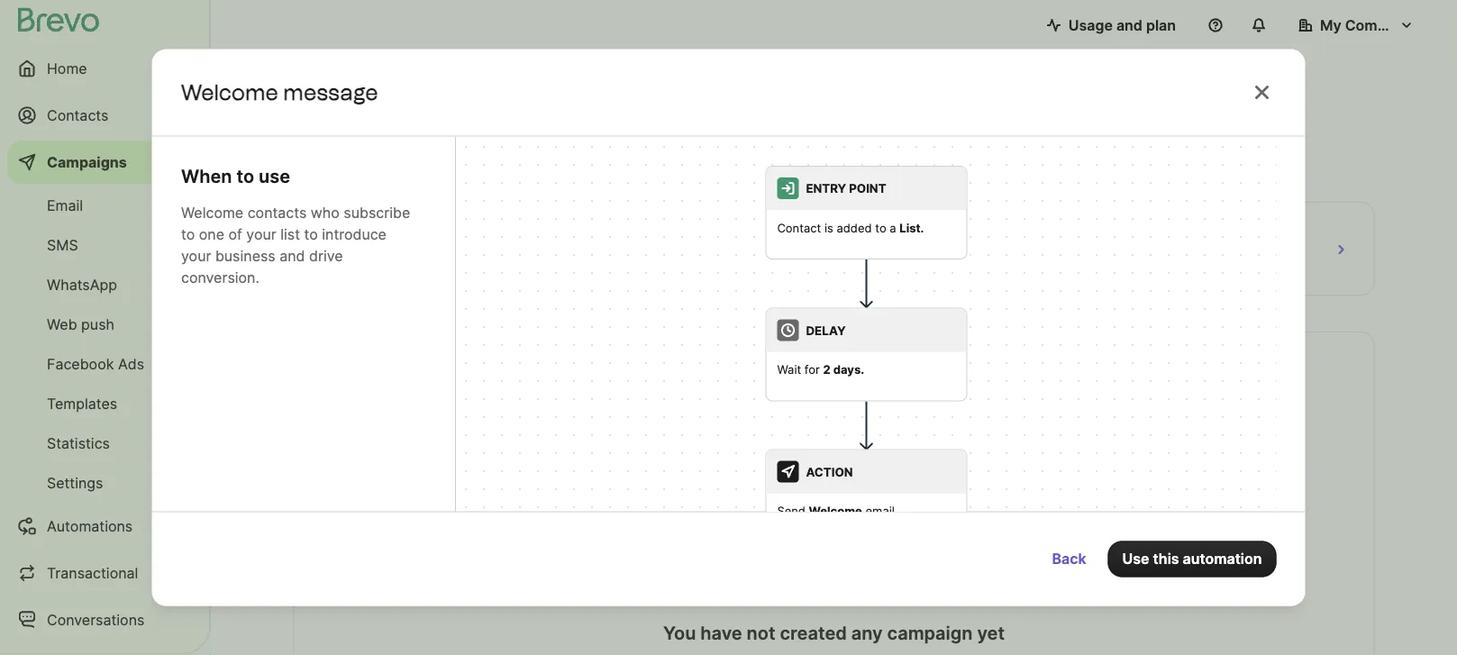Task type: describe. For each thing, give the bounding box(es) containing it.
0% for blocklists
[[1177, 260, 1195, 275]]

whatsapp
[[47, 276, 117, 293]]

message
[[283, 79, 378, 106]]

list
[[280, 225, 300, 243]]

email
[[47, 197, 83, 214]]

0% for clicks
[[899, 260, 917, 275]]

statistics link
[[7, 426, 198, 462]]

who
[[310, 203, 339, 221]]

contacts
[[47, 106, 109, 124]]

email link
[[7, 188, 198, 224]]

usage and plan
[[1069, 16, 1177, 34]]

welcome for welcome message
[[181, 79, 278, 106]]

have
[[701, 623, 743, 645]]

you
[[664, 623, 696, 645]]

templates
[[47, 395, 117, 412]]

sms
[[47, 236, 78, 254]]

any
[[852, 623, 883, 645]]

contact
[[777, 220, 821, 234]]

of
[[228, 225, 242, 243]]

contact is added to a list.
[[777, 220, 924, 234]]

push
[[81, 316, 114, 333]]

sms link
[[7, 227, 198, 263]]

my company button
[[1285, 7, 1429, 43]]

entry
[[806, 181, 846, 195]]

to left "a"
[[875, 220, 886, 234]]

back button
[[1038, 541, 1101, 577]]

conversations
[[47, 611, 145, 629]]

contacts for welcome
[[247, 203, 306, 221]]

1 0 from the left
[[586, 254, 600, 281]]

contacts link
[[7, 94, 198, 137]]

created
[[780, 623, 847, 645]]

email.
[[866, 504, 898, 518]]

2
[[823, 362, 831, 376]]

my
[[1321, 16, 1342, 34]]

now
[[393, 135, 422, 153]]

automations
[[47, 518, 133, 535]]

2 vertical spatial welcome
[[809, 504, 862, 518]]

web
[[47, 316, 77, 333]]

welcome contacts who subscribe to one of your list to introduce your business and drive conversion.
[[181, 203, 410, 286]]

clicks
[[864, 219, 905, 237]]

recalculate
[[308, 135, 389, 153]]

drive
[[309, 247, 343, 264]]

send
[[777, 504, 806, 518]]

send welcome email.
[[777, 504, 898, 518]]

transactional
[[47, 564, 138, 582]]

business
[[215, 247, 275, 264]]

web push link
[[7, 307, 198, 343]]

campaigns
[[47, 153, 127, 171]]

campaign
[[888, 623, 973, 645]]

my company
[[1321, 16, 1412, 34]]

for
[[805, 362, 820, 376]]

wait for 2 days.
[[777, 362, 864, 376]]

to right list
[[304, 225, 318, 243]]

delay
[[806, 323, 846, 337]]

conversion.
[[181, 268, 259, 286]]

one
[[199, 225, 224, 243]]

1 vertical spatial your
[[181, 247, 211, 264]]

settings link
[[7, 465, 198, 501]]

introduce
[[322, 225, 386, 243]]

not
[[747, 623, 776, 645]]

is
[[824, 220, 833, 234]]

home
[[47, 60, 87, 77]]

total
[[309, 219, 342, 237]]

campaigns link
[[7, 141, 198, 184]]

use
[[258, 165, 290, 187]]

facebook ads
[[47, 355, 144, 373]]

usage and plan button
[[1033, 7, 1191, 43]]

action
[[806, 464, 853, 479]]

home link
[[7, 47, 198, 90]]

transactional link
[[7, 552, 198, 595]]



Task type: locate. For each thing, give the bounding box(es) containing it.
0 down blocklists
[[1142, 254, 1155, 281]]

0 vertical spatial your
[[246, 225, 276, 243]]

opens
[[586, 219, 631, 237]]

0 down opens
[[586, 254, 600, 281]]

company
[[1346, 16, 1412, 34]]

1 horizontal spatial 0%
[[899, 260, 917, 275]]

0 vertical spatial and
[[1117, 16, 1143, 34]]

to left one
[[181, 225, 195, 243]]

use this automation
[[1123, 550, 1263, 568]]

0 horizontal spatial and
[[279, 247, 305, 264]]

and left plan
[[1117, 16, 1143, 34]]

recalculate now
[[308, 135, 422, 153]]

contacts right total
[[346, 219, 406, 237]]

1 0% from the left
[[622, 260, 640, 275]]

to
[[236, 165, 254, 187], [875, 220, 886, 234], [181, 225, 195, 243], [304, 225, 318, 243]]

1 vertical spatial welcome
[[181, 203, 243, 221]]

0 horizontal spatial your
[[181, 247, 211, 264]]

1
[[309, 254, 319, 281]]

2 0 from the left
[[864, 254, 878, 281]]

and inside button
[[1117, 16, 1143, 34]]

contacts
[[247, 203, 306, 221], [346, 219, 406, 237]]

facebook ads link
[[7, 346, 198, 382]]

ads
[[118, 355, 144, 373]]

recalculate now button
[[301, 130, 429, 159]]

your right of
[[246, 225, 276, 243]]

3 0 from the left
[[1142, 254, 1155, 281]]

welcome
[[181, 79, 278, 106], [181, 203, 243, 221], [809, 504, 862, 518]]

facebook
[[47, 355, 114, 373]]

when to use
[[181, 165, 290, 187]]

plan
[[1147, 16, 1177, 34]]

use
[[1123, 550, 1150, 568]]

0 down clicks
[[864, 254, 878, 281]]

settings
[[47, 474, 103, 492]]

whatsapp link
[[7, 267, 198, 303]]

welcome up when to use
[[181, 79, 278, 106]]

your
[[246, 225, 276, 243], [181, 247, 211, 264]]

0 horizontal spatial 0
[[586, 254, 600, 281]]

1 horizontal spatial contacts
[[346, 219, 406, 237]]

back
[[1053, 550, 1087, 568]]

when
[[181, 165, 232, 187]]

to left "use"
[[236, 165, 254, 187]]

this
[[1154, 550, 1180, 568]]

web push
[[47, 316, 114, 333]]

0% down opens
[[622, 260, 640, 275]]

added
[[837, 220, 872, 234]]

statistics
[[47, 435, 110, 452]]

yet
[[978, 623, 1005, 645]]

a
[[890, 220, 896, 234]]

dashboard
[[293, 73, 446, 107]]

entry point
[[806, 181, 886, 195]]

automations link
[[7, 505, 198, 548]]

and down list
[[279, 247, 305, 264]]

welcome message
[[181, 79, 378, 106]]

usage
[[1069, 16, 1113, 34]]

3 0% from the left
[[1177, 260, 1195, 275]]

you have not created any campaign yet
[[664, 623, 1005, 645]]

1 vertical spatial and
[[279, 247, 305, 264]]

welcome inside welcome contacts who subscribe to one of your list to introduce your business and drive conversion.
[[181, 203, 243, 221]]

automation
[[1183, 550, 1263, 568]]

0 for blocklists
[[1142, 254, 1155, 281]]

1 horizontal spatial 0
[[864, 254, 878, 281]]

1 horizontal spatial and
[[1117, 16, 1143, 34]]

blocklists
[[1142, 219, 1206, 237]]

point
[[849, 181, 886, 195]]

0 for clicks
[[864, 254, 878, 281]]

contacts for total
[[346, 219, 406, 237]]

and
[[1117, 16, 1143, 34], [279, 247, 305, 264]]

2 0% from the left
[[899, 260, 917, 275]]

list.
[[900, 220, 924, 234]]

wait
[[777, 362, 801, 376]]

your down one
[[181, 247, 211, 264]]

1 horizontal spatial your
[[246, 225, 276, 243]]

0%
[[622, 260, 640, 275], [899, 260, 917, 275], [1177, 260, 1195, 275]]

2 horizontal spatial 0%
[[1177, 260, 1195, 275]]

contacts up list
[[247, 203, 306, 221]]

0 horizontal spatial 0%
[[622, 260, 640, 275]]

0 horizontal spatial contacts
[[247, 203, 306, 221]]

0% down blocklists
[[1177, 260, 1195, 275]]

0% down list.
[[899, 260, 917, 275]]

contacts inside welcome contacts who subscribe to one of your list to introduce your business and drive conversion.
[[247, 203, 306, 221]]

use this automation button
[[1109, 541, 1277, 577]]

0 vertical spatial welcome
[[181, 79, 278, 106]]

conversations link
[[7, 599, 198, 642]]

total contacts
[[309, 219, 406, 237]]

welcome down action
[[809, 504, 862, 518]]

subscribe
[[343, 203, 410, 221]]

templates link
[[7, 386, 198, 422]]

welcome for welcome contacts who subscribe to one of your list to introduce your business and drive conversion.
[[181, 203, 243, 221]]

and inside welcome contacts who subscribe to one of your list to introduce your business and drive conversion.
[[279, 247, 305, 264]]

0
[[586, 254, 600, 281], [864, 254, 878, 281], [1142, 254, 1155, 281]]

days.
[[833, 362, 864, 376]]

2 horizontal spatial 0
[[1142, 254, 1155, 281]]

welcome up one
[[181, 203, 243, 221]]



Task type: vqa. For each thing, say whether or not it's contained in the screenshot.
business on the left of the page
yes



